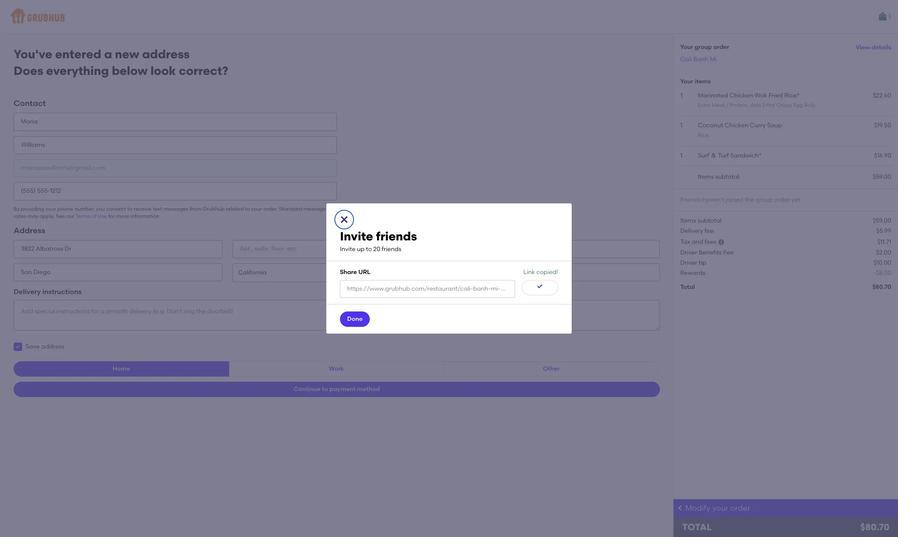 Task type: describe. For each thing, give the bounding box(es) containing it.
terms
[[76, 214, 90, 220]]

friends haven't joined the group order yet.
[[681, 196, 802, 204]]

to right the related
[[245, 206, 250, 212]]

text
[[153, 206, 162, 212]]

items subtotal
[[681, 217, 722, 225]]

providing
[[21, 206, 44, 212]]

terms of use link
[[76, 214, 107, 220]]

does
[[14, 63, 43, 78]]

share url
[[340, 269, 371, 276]]

items
[[695, 78, 711, 85]]

yet.
[[792, 196, 802, 204]]

number,
[[74, 206, 95, 212]]

grubhub
[[203, 206, 225, 212]]

home
[[113, 366, 130, 373]]

payment
[[330, 386, 356, 393]]

curry
[[750, 122, 766, 129]]

information.
[[131, 214, 161, 220]]

your for total
[[681, 44, 694, 51]]

fried
[[769, 92, 783, 99]]

3 button
[[878, 9, 892, 24]]

$11.71
[[878, 239, 892, 246]]

$22.60 extra meat / protein add 2 hot crispy egg rolls
[[698, 92, 892, 108]]

link copied!
[[524, 269, 558, 276]]

view details
[[856, 44, 892, 51]]

subtotal:
[[716, 174, 741, 181]]

link
[[524, 269, 535, 276]]

0 vertical spatial $80.70
[[873, 284, 892, 291]]

1 for coconut chicken curry soup
[[681, 122, 683, 129]]

phone
[[57, 206, 73, 212]]

Cross street text field
[[451, 241, 660, 259]]

2
[[762, 102, 765, 108]]

fee
[[724, 249, 734, 256]]

Address 2 text field
[[233, 241, 441, 259]]

chicken for coconut
[[725, 122, 749, 129]]

delivery for delivery fee
[[681, 228, 704, 235]]

continue to payment method
[[294, 386, 380, 393]]

from
[[190, 206, 201, 212]]

20
[[374, 246, 381, 253]]

done
[[347, 316, 363, 323]]

other
[[543, 366, 560, 373]]

1 horizontal spatial your
[[251, 206, 262, 212]]

work
[[329, 366, 344, 373]]

below
[[112, 63, 148, 78]]

more
[[116, 214, 129, 220]]

cali banh mi link
[[681, 56, 717, 63]]

1 vertical spatial group
[[756, 196, 773, 204]]

surf
[[698, 152, 710, 159]]

＆
[[711, 152, 717, 159]]

City text field
[[14, 264, 222, 282]]

friends
[[681, 196, 702, 204]]

$5.99
[[877, 228, 892, 235]]

2 invite from the top
[[340, 246, 356, 253]]

standard
[[279, 206, 302, 212]]

message
[[304, 206, 326, 212]]

1 for surf ＆ turf sandwich*
[[681, 152, 683, 159]]

1 horizontal spatial svg image
[[537, 283, 544, 290]]

coconut chicken curry soup
[[698, 122, 782, 129]]

of
[[92, 214, 97, 220]]

1 vertical spatial friends
[[382, 246, 402, 253]]

tax and fees
[[681, 239, 717, 246]]

everything
[[46, 63, 109, 78]]

you
[[96, 206, 105, 212]]

add
[[751, 102, 761, 108]]

receive
[[134, 206, 152, 212]]

chicken for marinated
[[730, 92, 753, 99]]

Delivery instructions text field
[[14, 301, 660, 331]]

0 vertical spatial friends
[[376, 229, 417, 244]]

egg
[[794, 102, 803, 108]]

meat
[[712, 102, 725, 108]]

cali banh mi
[[681, 56, 717, 63]]

1 vertical spatial order
[[775, 196, 790, 204]]

joined
[[726, 196, 744, 204]]

your items
[[681, 78, 711, 85]]

crispy
[[777, 102, 792, 108]]

may
[[27, 214, 38, 220]]

1 vertical spatial $80.70
[[861, 523, 890, 533]]

wok
[[755, 92, 768, 99]]

marinated chicken wok fried rice*
[[698, 92, 800, 99]]

details
[[872, 44, 892, 51]]

coconut
[[698, 122, 724, 129]]

copied!
[[537, 269, 558, 276]]

modify
[[686, 504, 711, 514]]

correct?
[[179, 63, 228, 78]]

2 horizontal spatial your
[[713, 504, 729, 514]]

0 vertical spatial total
[[681, 284, 695, 291]]

up
[[357, 246, 365, 253]]

banh
[[694, 56, 709, 63]]

driver for driver tip
[[681, 260, 698, 267]]

by
[[14, 206, 20, 212]]

$2.00
[[876, 249, 892, 256]]

the
[[745, 196, 755, 204]]

apply.
[[40, 214, 55, 220]]

related
[[226, 206, 244, 212]]

order for your group order
[[714, 44, 730, 51]]

and
[[692, 239, 704, 246]]

to up more
[[127, 206, 132, 212]]

1 for marinated chicken wok fried rice*
[[681, 92, 683, 99]]



Task type: vqa. For each thing, say whether or not it's contained in the screenshot.


Task type: locate. For each thing, give the bounding box(es) containing it.
turf
[[718, 152, 729, 159]]

rolls
[[804, 102, 816, 108]]

0 horizontal spatial delivery
[[14, 288, 41, 296]]

view
[[856, 44, 870, 51]]

view details button
[[856, 40, 892, 55]]

0 vertical spatial address
[[142, 47, 190, 61]]

group
[[695, 44, 712, 51], [756, 196, 773, 204]]

by providing your phone number, you consent to receive text messages from grubhub related to your order. standard message rates may apply. see our
[[14, 206, 326, 220]]

subtotal
[[698, 217, 722, 225]]

1 vertical spatial driver
[[681, 260, 698, 267]]

items for items subtotal:
[[698, 174, 714, 181]]

Zip text field
[[451, 264, 660, 282]]

svg image down link copied!
[[537, 283, 544, 290]]

1 1 from the top
[[681, 92, 683, 99]]

your group order
[[681, 44, 730, 51]]

main navigation navigation
[[0, 0, 898, 33]]

0 vertical spatial $59.00
[[873, 174, 892, 181]]

1 horizontal spatial group
[[756, 196, 773, 204]]

total down rewards
[[681, 284, 695, 291]]

1 horizontal spatial delivery
[[681, 228, 704, 235]]

chicken up protein
[[730, 92, 753, 99]]

work button
[[229, 362, 444, 377]]

your
[[45, 206, 56, 212], [251, 206, 262, 212], [713, 504, 729, 514]]

protein
[[730, 102, 748, 108]]

1 horizontal spatial items
[[698, 174, 714, 181]]

svg image
[[339, 215, 349, 225], [718, 239, 725, 246], [537, 283, 544, 290]]

rewards
[[681, 270, 706, 277]]

0 vertical spatial your
[[681, 44, 694, 51]]

$19.50 rice
[[698, 122, 892, 138]]

address
[[14, 226, 45, 236]]

mi
[[710, 56, 717, 63]]

Last name text field
[[14, 136, 337, 154]]

hot
[[766, 102, 775, 108]]

done button
[[340, 312, 370, 327]]

$8.00
[[876, 270, 892, 277]]

2 horizontal spatial svg image
[[718, 239, 725, 246]]

order left yet.
[[775, 196, 790, 204]]

invite
[[340, 229, 373, 244], [340, 246, 356, 253]]

chicken
[[730, 92, 753, 99], [725, 122, 749, 129]]

url
[[359, 269, 371, 276]]

$59.00
[[873, 174, 892, 181], [873, 217, 892, 225]]

1 vertical spatial svg image
[[718, 239, 725, 246]]

your left order.
[[251, 206, 262, 212]]

1 vertical spatial total
[[682, 523, 712, 533]]

friends up 20
[[376, 229, 417, 244]]

0 vertical spatial items
[[698, 174, 714, 181]]

order right modify
[[731, 504, 751, 514]]

1 vertical spatial delivery
[[14, 288, 41, 296]]

Phone telephone field
[[14, 183, 337, 201]]

0 horizontal spatial address
[[41, 344, 64, 351]]

group up banh
[[695, 44, 712, 51]]

your for delivery fee
[[681, 78, 694, 85]]

1 left surf
[[681, 152, 683, 159]]

rice
[[698, 132, 709, 138]]

2 vertical spatial order
[[731, 504, 751, 514]]

you've
[[14, 47, 52, 61]]

$80.70
[[873, 284, 892, 291], [861, 523, 890, 533]]

tip
[[699, 260, 707, 267]]

0 horizontal spatial items
[[681, 217, 697, 225]]

driver down tax
[[681, 249, 698, 256]]

svg image up the address 2 text box
[[339, 215, 349, 225]]

new
[[115, 47, 139, 61]]

order
[[714, 44, 730, 51], [775, 196, 790, 204], [731, 504, 751, 514]]

total
[[681, 284, 695, 291], [682, 523, 712, 533]]

1 your from the top
[[681, 44, 694, 51]]

items up delivery fee
[[681, 217, 697, 225]]

benefits
[[699, 249, 722, 256]]

3 1 from the top
[[681, 152, 683, 159]]

0 horizontal spatial group
[[695, 44, 712, 51]]

1 horizontal spatial order
[[731, 504, 751, 514]]

home button
[[14, 362, 229, 377]]

1 horizontal spatial address
[[142, 47, 190, 61]]

$59.00 down '$16.90'
[[873, 174, 892, 181]]

order for modify your order
[[731, 504, 751, 514]]

svg image
[[15, 345, 20, 350]]

your right modify
[[713, 504, 729, 514]]

2 horizontal spatial order
[[775, 196, 790, 204]]

1 vertical spatial 1
[[681, 122, 683, 129]]

0 horizontal spatial order
[[714, 44, 730, 51]]

2 1 from the top
[[681, 122, 683, 129]]

see
[[56, 214, 65, 220]]

contact
[[14, 99, 46, 108]]

0 horizontal spatial svg image
[[339, 215, 349, 225]]

to
[[127, 206, 132, 212], [245, 206, 250, 212], [366, 246, 372, 253], [322, 386, 328, 393]]

fees
[[705, 239, 717, 246]]

haven't
[[703, 196, 724, 204]]

to left 20
[[366, 246, 372, 253]]

2 driver from the top
[[681, 260, 698, 267]]

delivery left instructions
[[14, 288, 41, 296]]

1 down your items
[[681, 92, 683, 99]]

2 vertical spatial 1
[[681, 152, 683, 159]]

2 $59.00 from the top
[[873, 217, 892, 225]]

$59.00 for items subtotal
[[873, 217, 892, 225]]

1 vertical spatial items
[[681, 217, 697, 225]]

tax
[[681, 239, 691, 246]]

svg image right the fees
[[718, 239, 725, 246]]

to left payment
[[322, 386, 328, 393]]

driver
[[681, 249, 698, 256], [681, 260, 698, 267]]

address right save
[[41, 344, 64, 351]]

save address
[[26, 344, 64, 351]]

invite up up
[[340, 229, 373, 244]]

sandwich*
[[731, 152, 762, 159]]

invite left up
[[340, 246, 356, 253]]

delivery
[[681, 228, 704, 235], [14, 288, 41, 296]]

friends right 20
[[382, 246, 402, 253]]

1 vertical spatial chicken
[[725, 122, 749, 129]]

1 vertical spatial address
[[41, 344, 64, 351]]

items for items subtotal
[[681, 217, 697, 225]]

0 vertical spatial order
[[714, 44, 730, 51]]

other button
[[444, 362, 659, 377]]

to inside button
[[322, 386, 328, 393]]

terms of use for more information.
[[76, 214, 161, 220]]

items down surf
[[698, 174, 714, 181]]

1 driver from the top
[[681, 249, 698, 256]]

messages
[[164, 206, 189, 212]]

marinated
[[698, 92, 728, 99]]

$59.00 up $5.99
[[873, 217, 892, 225]]

$10.00
[[874, 260, 892, 267]]

items subtotal:
[[698, 174, 741, 181]]

0 vertical spatial delivery
[[681, 228, 704, 235]]

continue to payment method button
[[14, 382, 660, 398]]

2 vertical spatial svg image
[[537, 283, 544, 290]]

total down modify
[[682, 523, 712, 533]]

friends
[[376, 229, 417, 244], [382, 246, 402, 253]]

order.
[[263, 206, 278, 212]]

to inside invite friends invite up to 20 friends
[[366, 246, 372, 253]]

continue
[[294, 386, 321, 393]]

-$8.00
[[874, 270, 892, 277]]

First name text field
[[14, 113, 337, 131]]

use
[[98, 214, 107, 220]]

1 vertical spatial your
[[681, 78, 694, 85]]

delivery for delivery instructions
[[14, 288, 41, 296]]

delivery up and
[[681, 228, 704, 235]]

save
[[26, 344, 40, 351]]

rice*
[[785, 92, 800, 99]]

0 vertical spatial svg image
[[339, 215, 349, 225]]

$59.00 for items subtotal:
[[873, 174, 892, 181]]

0 vertical spatial invite
[[340, 229, 373, 244]]

0 vertical spatial group
[[695, 44, 712, 51]]

your up cali
[[681, 44, 694, 51]]

you've entered a new address does everything below look correct?
[[14, 47, 228, 78]]

0 vertical spatial chicken
[[730, 92, 753, 99]]

Address 1 text field
[[14, 241, 222, 259]]

your up apply.
[[45, 206, 56, 212]]

address inside you've entered a new address does everything below look correct?
[[142, 47, 190, 61]]

soup
[[767, 122, 782, 129]]

1 left the coconut
[[681, 122, 683, 129]]

1
[[681, 92, 683, 99], [681, 122, 683, 129], [681, 152, 683, 159]]

None text field
[[340, 280, 515, 298]]

-
[[874, 270, 876, 277]]

0 horizontal spatial your
[[45, 206, 56, 212]]

instructions
[[42, 288, 82, 296]]

1 vertical spatial invite
[[340, 246, 356, 253]]

0 vertical spatial 1
[[681, 92, 683, 99]]

2 your from the top
[[681, 78, 694, 85]]

method
[[357, 386, 380, 393]]

driver up rewards
[[681, 260, 698, 267]]

/
[[726, 102, 729, 108]]

driver for driver benefits fee
[[681, 249, 698, 256]]

order up mi
[[714, 44, 730, 51]]

items
[[698, 174, 714, 181], [681, 217, 697, 225]]

group right the
[[756, 196, 773, 204]]

chicken down protein
[[725, 122, 749, 129]]

1 $59.00 from the top
[[873, 174, 892, 181]]

your left items
[[681, 78, 694, 85]]

$19.50
[[875, 122, 892, 129]]

0 vertical spatial driver
[[681, 249, 698, 256]]

address up look
[[142, 47, 190, 61]]

1 vertical spatial $59.00
[[873, 217, 892, 225]]

entered
[[55, 47, 101, 61]]

surf ＆ turf sandwich*
[[698, 152, 762, 159]]

1 invite from the top
[[340, 229, 373, 244]]



